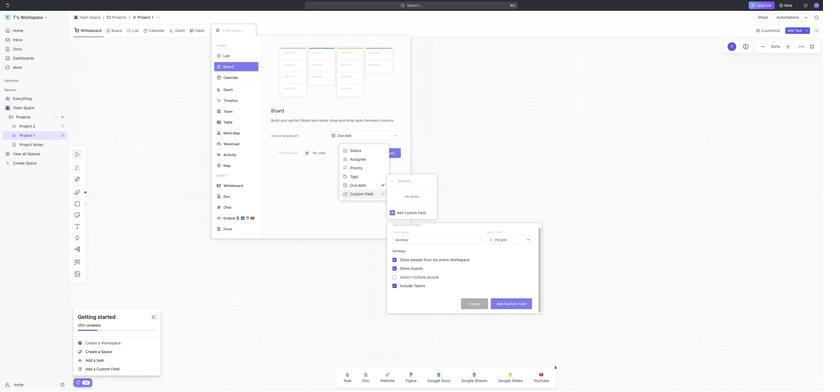 Task type: describe. For each thing, give the bounding box(es) containing it.
upgrade
[[757, 3, 773, 8]]

table link
[[194, 27, 205, 34]]

calendar inside "link"
[[149, 28, 165, 33]]

items
[[411, 195, 419, 199]]

inbox link
[[2, 36, 67, 44]]

team inside tree
[[13, 106, 22, 110]]

show guests
[[400, 267, 423, 271]]

share
[[758, 15, 769, 20]]

spaces
[[4, 88, 16, 92]]

group
[[271, 134, 282, 138]]

field inside dropdown button
[[365, 192, 373, 196]]

entire
[[439, 258, 449, 262]]

1 horizontal spatial projects link
[[105, 14, 128, 21]]

getting
[[78, 314, 96, 321]]

Show Guests checkbox
[[393, 267, 397, 271]]

assignee button
[[342, 155, 387, 164]]

0 vertical spatial workspace
[[450, 258, 470, 262]]

2 horizontal spatial team
[[224, 109, 233, 114]]

due date for due date button
[[350, 183, 366, 188]]

create a workspace
[[85, 341, 121, 346]]

2 vertical spatial space
[[101, 350, 112, 354]]

task
[[97, 359, 104, 363]]

google slides
[[499, 379, 523, 383]]

upgrade link
[[749, 2, 775, 9]]

Enter name... field
[[222, 28, 252, 33]]

docs link
[[2, 45, 67, 53]]

google docs
[[428, 379, 451, 383]]

1
[[152, 15, 153, 20]]

2 / from the left
[[129, 15, 130, 20]]

task button
[[339, 370, 356, 387]]

custom inside button
[[505, 302, 518, 306]]

customize button
[[755, 27, 782, 34]]

1 vertical spatial board
[[271, 108, 284, 114]]

project 1
[[138, 15, 153, 20]]

add custom field button
[[387, 206, 437, 220]]

project
[[138, 15, 151, 20]]

due date button
[[328, 132, 401, 140]]

priority
[[350, 166, 363, 170]]

0 horizontal spatial doc
[[224, 194, 230, 199]]

add inside add task button
[[788, 28, 794, 32]]

teams
[[414, 284, 425, 288]]

website button
[[376, 370, 399, 387]]

a for workspace
[[98, 341, 100, 346]]

include
[[400, 284, 413, 288]]

settings
[[393, 249, 406, 253]]

dashboards
[[13, 56, 34, 61]]

figma
[[406, 379, 417, 383]]

whiteboard link
[[80, 27, 102, 34]]

figma button
[[402, 370, 421, 387]]

google for google docs
[[428, 379, 441, 383]]

started
[[98, 314, 116, 321]]

multiple
[[412, 275, 426, 280]]

team space inside sidebar navigation
[[13, 106, 34, 110]]

workload
[[224, 142, 240, 146]]

embed
[[224, 216, 235, 221]]

Select multiple people checkbox
[[393, 275, 397, 280]]

onboarding checklist button image
[[76, 381, 80, 385]]

sidebar navigation
[[0, 11, 69, 392]]

1 vertical spatial table
[[224, 120, 233, 124]]

25% complete
[[78, 324, 101, 328]]

slides
[[512, 379, 523, 383]]

1 vertical spatial map
[[224, 164, 231, 168]]

by:
[[294, 134, 299, 138]]

close image
[[152, 316, 156, 319]]

⌘k
[[510, 3, 516, 8]]

favorites
[[4, 79, 19, 83]]

due date for due date dropdown button
[[338, 134, 352, 138]]

no items
[[405, 195, 419, 199]]

board
[[283, 134, 294, 138]]

add custom field button
[[491, 299, 532, 310]]

date for due date button
[[358, 183, 366, 188]]

projects inside tree
[[16, 115, 31, 119]]

field name
[[393, 231, 409, 234]]

view button
[[211, 27, 229, 34]]

add task button
[[786, 27, 805, 34]]

show for show guests
[[400, 267, 410, 271]]

0 horizontal spatial whiteboard
[[81, 28, 102, 33]]

view
[[218, 28, 227, 33]]

favorites button
[[2, 78, 21, 84]]

inbox
[[13, 37, 23, 42]]

tree inside sidebar navigation
[[2, 94, 67, 168]]

mind
[[224, 131, 232, 135]]

due date button
[[342, 181, 387, 190]]

25%
[[78, 324, 85, 328]]

a for space
[[98, 350, 100, 354]]

due for due date dropdown button
[[338, 134, 344, 138]]

select multiple people
[[400, 275, 439, 280]]

custom field
[[350, 192, 373, 196]]

tags button
[[342, 173, 387, 181]]

1 horizontal spatial people
[[427, 275, 439, 280]]

calendar link
[[148, 27, 165, 34]]

add inside add custom field dropdown button
[[397, 211, 404, 215]]

user group image inside sidebar navigation
[[6, 106, 10, 110]]

tags
[[350, 174, 359, 179]]

dashboards link
[[2, 54, 67, 63]]

getting started
[[78, 314, 116, 321]]

from
[[424, 258, 432, 262]]

sheets
[[475, 379, 488, 383]]

website
[[381, 379, 395, 383]]

search...
[[407, 3, 423, 8]]

google for google sheets
[[461, 379, 474, 383]]

assignee
[[350, 157, 366, 162]]

google sheets
[[461, 379, 488, 383]]

onboarding checklist button element
[[76, 381, 80, 385]]

guests
[[411, 267, 423, 271]]



Task type: locate. For each thing, give the bounding box(es) containing it.
google left sheets
[[461, 379, 474, 383]]

1 horizontal spatial calendar
[[224, 75, 239, 80]]

select
[[400, 275, 411, 280]]

1 vertical spatial due
[[350, 183, 357, 188]]

google right figma
[[428, 379, 441, 383]]

custom
[[350, 192, 364, 196], [405, 211, 417, 215], [400, 223, 413, 227], [505, 302, 518, 306], [97, 367, 110, 372]]

0 vertical spatial board
[[112, 28, 122, 33]]

2 google from the left
[[461, 379, 474, 383]]

calendar
[[149, 28, 165, 33], [224, 75, 239, 80]]

1 vertical spatial task
[[344, 379, 352, 383]]

a up 'create a space'
[[98, 341, 100, 346]]

100%
[[771, 44, 781, 49]]

people
[[411, 258, 423, 262], [427, 275, 439, 280]]

0 vertical spatial date
[[345, 134, 352, 138]]

status
[[350, 148, 362, 153]]

name
[[401, 231, 409, 234]]

space
[[90, 15, 101, 20], [24, 106, 34, 110], [101, 350, 112, 354]]

a for custom
[[94, 367, 96, 372]]

gantt
[[175, 28, 185, 33], [224, 88, 233, 92]]

1 vertical spatial workspace
[[101, 341, 121, 346]]

team space up whiteboard link
[[79, 15, 101, 20]]

2 horizontal spatial board
[[384, 151, 395, 156]]

doc inside button
[[363, 379, 370, 383]]

list down project 1 link
[[132, 28, 139, 33]]

1 vertical spatial projects link
[[16, 113, 52, 122]]

docs inside sidebar navigation
[[13, 47, 22, 51]]

whiteboard up chat on the left of the page
[[224, 184, 243, 188]]

group board by:
[[271, 134, 299, 138]]

view button
[[211, 24, 229, 37]]

map right mind at the left
[[233, 131, 240, 135]]

0 vertical spatial due date
[[338, 134, 352, 138]]

0 vertical spatial list
[[132, 28, 139, 33]]

custom field button
[[342, 190, 387, 199]]

1 horizontal spatial board
[[271, 108, 284, 114]]

date inside due date dropdown button
[[345, 134, 352, 138]]

Search... text field
[[398, 177, 434, 185]]

1 vertical spatial calendar
[[224, 75, 239, 80]]

0 vertical spatial people
[[411, 258, 423, 262]]

google sheets button
[[457, 370, 492, 387]]

1 horizontal spatial /
[[129, 15, 130, 20]]

1 vertical spatial whiteboard
[[224, 184, 243, 188]]

map
[[233, 131, 240, 135], [224, 164, 231, 168]]

doc button
[[358, 370, 374, 387]]

due date up status
[[338, 134, 352, 138]]

people up guests
[[411, 258, 423, 262]]

table
[[195, 28, 205, 33], [224, 120, 233, 124]]

1 vertical spatial doc
[[363, 379, 370, 383]]

due date inside button
[[350, 183, 366, 188]]

space inside sidebar navigation
[[24, 106, 34, 110]]

calendar up timeline
[[224, 75, 239, 80]]

cancel
[[469, 302, 481, 306]]

invite
[[14, 383, 24, 387]]

1 / from the left
[[103, 15, 104, 20]]

0 horizontal spatial gantt
[[175, 28, 185, 33]]

tree containing team space
[[2, 94, 67, 168]]

0 horizontal spatial list
[[132, 28, 139, 33]]

doc up chat on the left of the page
[[224, 194, 230, 199]]

1 vertical spatial show
[[400, 267, 410, 271]]

0 vertical spatial create
[[85, 341, 97, 346]]

1 vertical spatial due date
[[350, 183, 366, 188]]

field type
[[486, 231, 502, 234]]

0 horizontal spatial google
[[428, 379, 441, 383]]

0 horizontal spatial team space
[[13, 106, 34, 110]]

custom inside dropdown button
[[405, 211, 417, 215]]

table right gantt link
[[195, 28, 205, 33]]

1 vertical spatial team space
[[13, 106, 34, 110]]

show right show people from my entire workspace 'option'
[[400, 258, 410, 262]]

0 horizontal spatial date
[[345, 134, 352, 138]]

0 horizontal spatial projects
[[16, 115, 31, 119]]

1 horizontal spatial space
[[90, 15, 101, 20]]

0 horizontal spatial workspace
[[101, 341, 121, 346]]

1 vertical spatial space
[[24, 106, 34, 110]]

add task
[[788, 28, 803, 32]]

add custom field inside dropdown button
[[397, 211, 426, 215]]

0 vertical spatial space
[[90, 15, 101, 20]]

t
[[731, 44, 734, 49]]

home
[[13, 28, 23, 33]]

1 horizontal spatial table
[[224, 120, 233, 124]]

gantt link
[[174, 27, 185, 34]]

board inside board link
[[112, 28, 122, 33]]

1 vertical spatial date
[[358, 183, 366, 188]]

1 horizontal spatial google
[[461, 379, 474, 383]]

1 vertical spatial list
[[224, 54, 230, 58]]

0 vertical spatial docs
[[13, 47, 22, 51]]

1 vertical spatial create
[[85, 350, 97, 354]]

0 horizontal spatial user group image
[[6, 106, 10, 110]]

1 horizontal spatial whiteboard
[[224, 184, 243, 188]]

2 horizontal spatial google
[[499, 379, 511, 383]]

0 horizontal spatial calendar
[[149, 28, 165, 33]]

team down spaces
[[13, 106, 22, 110]]

add inside add custom field button
[[497, 302, 504, 306]]

automations button
[[774, 13, 803, 21]]

my
[[433, 258, 438, 262]]

tree
[[2, 94, 67, 168]]

0 vertical spatial team space
[[79, 15, 101, 20]]

1 horizontal spatial map
[[233, 131, 240, 135]]

task
[[795, 28, 803, 32], [344, 379, 352, 383]]

0 vertical spatial team space link
[[72, 14, 102, 21]]

0 vertical spatial whiteboard
[[81, 28, 102, 33]]

0 horizontal spatial board
[[112, 28, 122, 33]]

a
[[98, 341, 100, 346], [98, 350, 100, 354], [94, 359, 96, 363], [94, 367, 96, 372]]

due for due date button
[[350, 183, 357, 188]]

date up "custom field"
[[358, 183, 366, 188]]

a for task
[[94, 359, 96, 363]]

people button
[[487, 235, 532, 245]]

1 horizontal spatial list
[[224, 54, 230, 58]]

1/4
[[84, 381, 88, 385]]

form
[[224, 227, 232, 231]]

timeline
[[224, 98, 238, 103]]

show for show people from my entire workspace
[[400, 258, 410, 262]]

0 vertical spatial doc
[[224, 194, 230, 199]]

due
[[338, 134, 344, 138], [350, 183, 357, 188]]

due inside due date dropdown button
[[338, 134, 344, 138]]

0 vertical spatial add custom field
[[397, 211, 426, 215]]

0 horizontal spatial /
[[103, 15, 104, 20]]

task left doc button
[[344, 379, 352, 383]]

team space down spaces
[[13, 106, 34, 110]]

create
[[85, 341, 97, 346], [85, 350, 97, 354]]

user group image
[[74, 16, 78, 19], [6, 106, 10, 110]]

1 horizontal spatial workspace
[[450, 258, 470, 262]]

people right multiple
[[427, 275, 439, 280]]

doc right the task button
[[363, 379, 370, 383]]

board link
[[110, 27, 122, 34]]

team
[[79, 15, 89, 20], [13, 106, 22, 110], [224, 109, 233, 114]]

1 vertical spatial team space link
[[13, 104, 66, 112]]

no
[[405, 195, 410, 199]]

doc
[[224, 194, 230, 199], [363, 379, 370, 383]]

0 horizontal spatial docs
[[13, 47, 22, 51]]

0 horizontal spatial team space link
[[13, 104, 66, 112]]

add
[[788, 28, 794, 32], [397, 211, 404, 215], [393, 223, 399, 227], [497, 302, 504, 306], [85, 359, 92, 363], [85, 367, 92, 372]]

create up add a task
[[85, 350, 97, 354]]

0 vertical spatial projects
[[112, 15, 126, 20]]

workspace up 'create a space'
[[101, 341, 121, 346]]

1 horizontal spatial docs
[[442, 379, 451, 383]]

projects link
[[105, 14, 128, 21], [16, 113, 52, 122]]

0 vertical spatial projects link
[[105, 14, 128, 21]]

0 horizontal spatial people
[[411, 258, 423, 262]]

whiteboard
[[81, 28, 102, 33], [224, 184, 243, 188]]

docs inside button
[[442, 379, 451, 383]]

0 vertical spatial user group image
[[74, 16, 78, 19]]

priority button
[[342, 164, 387, 173]]

show
[[400, 258, 410, 262], [400, 267, 410, 271]]

home link
[[2, 26, 67, 35]]

1 horizontal spatial team space
[[79, 15, 101, 20]]

team down timeline
[[224, 109, 233, 114]]

automations
[[777, 15, 800, 20]]

google slides button
[[494, 370, 528, 387]]

team up whiteboard link
[[79, 15, 89, 20]]

list
[[132, 28, 139, 33], [224, 54, 230, 58]]

due date up "custom field"
[[350, 183, 366, 188]]

1 vertical spatial gantt
[[224, 88, 233, 92]]

0 horizontal spatial projects link
[[16, 113, 52, 122]]

gantt left table link
[[175, 28, 185, 33]]

3 google from the left
[[499, 379, 511, 383]]

2 vertical spatial board
[[384, 151, 395, 156]]

0 vertical spatial calendar
[[149, 28, 165, 33]]

date up status
[[345, 134, 352, 138]]

0 horizontal spatial space
[[24, 106, 34, 110]]

complete
[[86, 324, 101, 328]]

add custom field inside button
[[497, 302, 527, 306]]

field inside dropdown button
[[418, 211, 426, 215]]

0 vertical spatial table
[[195, 28, 205, 33]]

new
[[785, 3, 793, 8]]

chat
[[224, 205, 232, 210]]

activity
[[224, 153, 236, 157]]

share button
[[755, 13, 772, 22]]

team space
[[79, 15, 101, 20], [13, 106, 34, 110]]

1 horizontal spatial doc
[[363, 379, 370, 383]]

due date
[[338, 134, 352, 138], [350, 183, 366, 188]]

1 horizontal spatial team space link
[[72, 14, 102, 21]]

date for due date dropdown button
[[345, 134, 352, 138]]

include teams
[[400, 284, 425, 288]]

show people from my entire workspace
[[400, 258, 470, 262]]

create for create a workspace
[[85, 341, 97, 346]]

task down automations button on the top right of page
[[795, 28, 803, 32]]

1 vertical spatial projects
[[16, 115, 31, 119]]

gantt up timeline
[[224, 88, 233, 92]]

1 vertical spatial docs
[[442, 379, 451, 383]]

field inside button
[[519, 302, 527, 306]]

1 google from the left
[[428, 379, 441, 383]]

0 horizontal spatial table
[[195, 28, 205, 33]]

2 create from the top
[[85, 350, 97, 354]]

/
[[103, 15, 104, 20], [129, 15, 130, 20]]

type
[[495, 231, 502, 234]]

create up 'create a space'
[[85, 341, 97, 346]]

1 horizontal spatial user group image
[[74, 16, 78, 19]]

2 show from the top
[[400, 267, 410, 271]]

date
[[345, 134, 352, 138], [358, 183, 366, 188]]

list down view
[[224, 54, 230, 58]]

show up select
[[400, 267, 410, 271]]

1 show from the top
[[400, 258, 410, 262]]

0 horizontal spatial due
[[338, 134, 344, 138]]

1 horizontal spatial task
[[795, 28, 803, 32]]

0 vertical spatial gantt
[[175, 28, 185, 33]]

a up task
[[98, 350, 100, 354]]

projects
[[112, 15, 126, 20], [16, 115, 31, 119]]

map down the activity on the top left of page
[[224, 164, 231, 168]]

youtube button
[[530, 370, 554, 387]]

google for google slides
[[499, 379, 511, 383]]

0 horizontal spatial team
[[13, 106, 22, 110]]

0 vertical spatial task
[[795, 28, 803, 32]]

people
[[495, 238, 507, 242]]

due date inside dropdown button
[[338, 134, 352, 138]]

1 horizontal spatial due
[[350, 183, 357, 188]]

workspace right entire
[[450, 258, 470, 262]]

0 horizontal spatial task
[[344, 379, 352, 383]]

custom inside dropdown button
[[350, 192, 364, 196]]

table up mind at the left
[[224, 120, 233, 124]]

Include Teams checkbox
[[393, 284, 397, 288]]

whiteboard left board link
[[81, 28, 102, 33]]

0 vertical spatial due
[[338, 134, 344, 138]]

1 vertical spatial add custom field
[[393, 223, 423, 227]]

google left slides
[[499, 379, 511, 383]]

1 vertical spatial people
[[427, 275, 439, 280]]

create for create a space
[[85, 350, 97, 354]]

create a space
[[85, 350, 112, 354]]

1 horizontal spatial projects
[[112, 15, 126, 20]]

new button
[[777, 1, 796, 10]]

youtube
[[534, 379, 549, 383]]

100% button
[[770, 43, 782, 50]]

1 horizontal spatial team
[[79, 15, 89, 20]]

cancel button
[[461, 299, 489, 310]]

due inside due date button
[[350, 183, 357, 188]]

google inside "button"
[[461, 379, 474, 383]]

Enter name... text field
[[393, 236, 482, 245]]

1 horizontal spatial gantt
[[224, 88, 233, 92]]

a left task
[[94, 359, 96, 363]]

date inside due date button
[[358, 183, 366, 188]]

add a custom field
[[85, 367, 120, 372]]

list link
[[131, 27, 139, 34]]

2 vertical spatial add custom field
[[497, 302, 527, 306]]

2 horizontal spatial space
[[101, 350, 112, 354]]

0 vertical spatial show
[[400, 258, 410, 262]]

team space link
[[72, 14, 102, 21], [13, 104, 66, 112]]

1 vertical spatial user group image
[[6, 106, 10, 110]]

calendar down 1 at the left top of the page
[[149, 28, 165, 33]]

0 horizontal spatial map
[[224, 164, 231, 168]]

google docs button
[[423, 370, 455, 387]]

1 create from the top
[[85, 341, 97, 346]]

Show people from my entire Workspace checkbox
[[393, 258, 397, 262]]

0 vertical spatial map
[[233, 131, 240, 135]]

a down add a task
[[94, 367, 96, 372]]



Task type: vqa. For each thing, say whether or not it's contained in the screenshot.
Range
no



